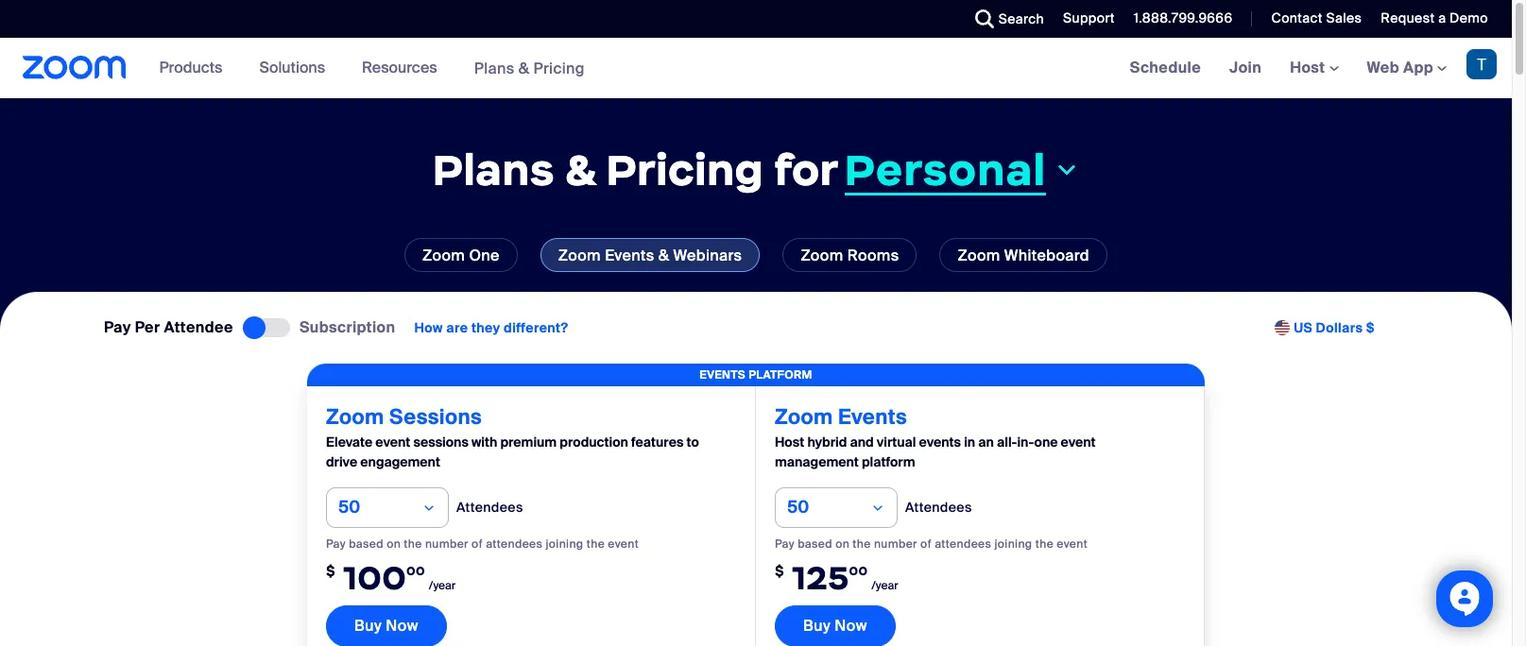 Task type: locate. For each thing, give the bounding box(es) containing it.
host up management
[[775, 434, 805, 451]]

$ left 100
[[326, 563, 336, 580]]

request a demo
[[1382, 9, 1489, 26]]

pricing inside main content
[[606, 143, 764, 198]]

contact sales link
[[1258, 0, 1367, 38], [1272, 9, 1363, 26]]

0 horizontal spatial 00
[[407, 563, 425, 580]]

0 horizontal spatial buy now link
[[326, 606, 447, 647]]

1 horizontal spatial attendees
[[906, 499, 973, 516]]

1 horizontal spatial /year
[[872, 579, 899, 594]]

pay for 100
[[326, 537, 346, 552]]

1 pay based on the number of attendees joining the event from the left
[[326, 537, 639, 552]]

1 based from the left
[[349, 537, 384, 552]]

2 horizontal spatial &
[[659, 246, 670, 266]]

1 horizontal spatial now
[[835, 617, 868, 637]]

2 buy from the left
[[804, 617, 831, 637]]

1 50 from the left
[[338, 496, 360, 519]]

on up $ 100 00 /year
[[387, 537, 401, 552]]

0 horizontal spatial host
[[775, 434, 805, 451]]

attendees for 100
[[457, 499, 523, 516]]

$ right 'dollars'
[[1367, 320, 1376, 337]]

platform
[[862, 454, 916, 471]]

00
[[407, 563, 425, 580], [850, 563, 868, 580]]

web app button
[[1368, 58, 1447, 78]]

plans for plans & pricing for
[[433, 143, 555, 198]]

now down $ 100 00 /year
[[386, 617, 419, 637]]

1 horizontal spatial on
[[836, 537, 850, 552]]

to
[[687, 434, 699, 451]]

buy now
[[355, 617, 419, 637], [804, 617, 868, 637]]

1 buy now from the left
[[355, 617, 419, 637]]

plans inside product information navigation
[[474, 58, 515, 78]]

search button
[[961, 0, 1049, 38]]

$
[[1367, 320, 1376, 337], [326, 563, 336, 580], [775, 563, 785, 580]]

the
[[404, 537, 422, 552], [587, 537, 605, 552], [853, 537, 871, 552], [1036, 537, 1054, 552]]

2 vertical spatial &
[[659, 246, 670, 266]]

buy down the 125
[[804, 617, 831, 637]]

2 buy now from the left
[[804, 617, 868, 637]]

pricing for plans & pricing for
[[606, 143, 764, 198]]

buy down 100
[[355, 617, 382, 637]]

$ inside $ 125 00 /year
[[775, 563, 785, 580]]

schedule link
[[1116, 38, 1216, 98]]

00 inside $ 125 00 /year
[[850, 563, 868, 580]]

elevate
[[326, 434, 373, 451]]

join link
[[1216, 38, 1276, 98]]

banner
[[0, 38, 1513, 99]]

zoom up hybrid
[[775, 404, 833, 431]]

platform
[[749, 368, 813, 383]]

/year right 100
[[429, 579, 456, 594]]

on up $ 125 00 /year
[[836, 537, 850, 552]]

0 horizontal spatial buy
[[355, 617, 382, 637]]

$ for 100
[[326, 563, 336, 580]]

buy now down $ 125 00 /year
[[804, 617, 868, 637]]

$ for 125
[[775, 563, 785, 580]]

events left webinars
[[605, 246, 655, 266]]

a
[[1439, 9, 1447, 26]]

based up 100
[[349, 537, 384, 552]]

0 horizontal spatial now
[[386, 617, 419, 637]]

main content containing personal
[[0, 38, 1513, 647]]

are
[[447, 319, 468, 336]]

rooms
[[848, 246, 900, 266]]

different?
[[504, 319, 568, 336]]

down image
[[1055, 159, 1080, 182]]

pricing
[[534, 58, 585, 78], [606, 143, 764, 198]]

us dollars $ button
[[1294, 319, 1376, 338]]

1 attendees from the left
[[486, 537, 543, 552]]

0 horizontal spatial events
[[605, 246, 655, 266]]

0 horizontal spatial 50
[[338, 496, 360, 519]]

buy for 125
[[804, 617, 831, 637]]

0 horizontal spatial buy now
[[355, 617, 419, 637]]

0 horizontal spatial attendees
[[457, 499, 523, 516]]

0 vertical spatial host
[[1291, 58, 1330, 78]]

2 /year from the left
[[872, 579, 899, 594]]

zoom left "one"
[[423, 246, 465, 266]]

1 vertical spatial plans
[[433, 143, 555, 198]]

plans right resources dropdown button
[[474, 58, 515, 78]]

1 vertical spatial events
[[838, 404, 908, 431]]

whiteboard
[[1005, 246, 1090, 266]]

one
[[1035, 434, 1058, 451]]

event inside the zoom events host hybrid and virtual events in an all-in-one event management platform
[[1061, 434, 1096, 451]]

based up the 125
[[798, 537, 833, 552]]

1 of from the left
[[472, 537, 483, 552]]

web app
[[1368, 58, 1434, 78]]

1 on from the left
[[387, 537, 401, 552]]

1 the from the left
[[404, 537, 422, 552]]

events inside tabs of zoom services tab list
[[605, 246, 655, 266]]

2 pay based on the number of attendees joining the event from the left
[[775, 537, 1088, 552]]

1 horizontal spatial pay based on the number of attendees joining the event
[[775, 537, 1088, 552]]

1 horizontal spatial number
[[874, 537, 918, 552]]

attendee
[[164, 318, 233, 338]]

zoom events & webinars
[[559, 246, 743, 266]]

features
[[632, 434, 684, 451]]

1 horizontal spatial buy
[[804, 617, 831, 637]]

1 horizontal spatial buy now
[[804, 617, 868, 637]]

on
[[387, 537, 401, 552], [836, 537, 850, 552]]

products
[[159, 58, 223, 78]]

host button
[[1291, 58, 1339, 78]]

1 attendees from the left
[[457, 499, 523, 516]]

1 buy now link from the left
[[326, 606, 447, 647]]

& inside product information navigation
[[519, 58, 530, 78]]

buy now link
[[326, 606, 447, 647], [775, 606, 896, 647]]

1 horizontal spatial joining
[[995, 537, 1033, 552]]

number up $ 125 00 /year
[[874, 537, 918, 552]]

web
[[1368, 58, 1400, 78]]

attendees down "with"
[[457, 499, 523, 516]]

0 horizontal spatial &
[[519, 58, 530, 78]]

1 horizontal spatial events
[[838, 404, 908, 431]]

1 horizontal spatial 00
[[850, 563, 868, 580]]

2 of from the left
[[921, 537, 932, 552]]

attendees for 100
[[486, 537, 543, 552]]

number
[[425, 537, 469, 552], [874, 537, 918, 552]]

plans
[[474, 58, 515, 78], [433, 143, 555, 198]]

attendees
[[457, 499, 523, 516], [906, 499, 973, 516]]

1 now from the left
[[386, 617, 419, 637]]

2 horizontal spatial $
[[1367, 320, 1376, 337]]

1 horizontal spatial buy now link
[[775, 606, 896, 647]]

buy
[[355, 617, 382, 637], [804, 617, 831, 637]]

zoom events host hybrid and virtual events in an all-in-one event management platform
[[775, 404, 1096, 471]]

2 attendees from the left
[[906, 499, 973, 516]]

request
[[1382, 9, 1435, 26]]

0 horizontal spatial joining
[[546, 537, 584, 552]]

of
[[472, 537, 483, 552], [921, 537, 932, 552]]

0 horizontal spatial pricing
[[534, 58, 585, 78]]

/year inside $ 125 00 /year
[[872, 579, 899, 594]]

main content
[[0, 38, 1513, 647]]

& inside tabs of zoom services tab list
[[659, 246, 670, 266]]

profile picture image
[[1467, 49, 1498, 79]]

50
[[338, 496, 360, 519], [788, 496, 809, 519]]

1 horizontal spatial of
[[921, 537, 932, 552]]

buy now down $ 100 00 /year
[[355, 617, 419, 637]]

premium
[[500, 434, 557, 451]]

host down contact sales
[[1291, 58, 1330, 78]]

$ inside $ 100 00 /year
[[326, 563, 336, 580]]

us dollars $
[[1294, 320, 1376, 337]]

1 horizontal spatial pay
[[326, 537, 346, 552]]

zoom for zoom events & webinars
[[559, 246, 601, 266]]

number for 100
[[425, 537, 469, 552]]

1 vertical spatial host
[[775, 434, 805, 451]]

0 vertical spatial pricing
[[534, 58, 585, 78]]

zoom inside the zoom events host hybrid and virtual events in an all-in-one event management platform
[[775, 404, 833, 431]]

zoom up different? in the left of the page
[[559, 246, 601, 266]]

1 joining from the left
[[546, 537, 584, 552]]

3 the from the left
[[853, 537, 871, 552]]

plans & pricing link
[[474, 58, 585, 78], [474, 58, 585, 78]]

2 now from the left
[[835, 617, 868, 637]]

buy now link for 125
[[775, 606, 896, 647]]

1 horizontal spatial 50
[[788, 496, 809, 519]]

0 horizontal spatial /year
[[429, 579, 456, 594]]

0 horizontal spatial number
[[425, 537, 469, 552]]

2 50 from the left
[[788, 496, 809, 519]]

pay left per
[[104, 318, 131, 338]]

00 inside $ 100 00 /year
[[407, 563, 425, 580]]

pay up 100
[[326, 537, 346, 552]]

join
[[1230, 58, 1262, 78]]

support link
[[1049, 0, 1120, 38], [1064, 9, 1115, 26]]

pay
[[104, 318, 131, 338], [326, 537, 346, 552], [775, 537, 795, 552]]

/year inside $ 100 00 /year
[[429, 579, 456, 594]]

now
[[386, 617, 419, 637], [835, 617, 868, 637]]

0 horizontal spatial pay
[[104, 318, 131, 338]]

0 horizontal spatial $
[[326, 563, 336, 580]]

1 horizontal spatial based
[[798, 537, 833, 552]]

1 vertical spatial &
[[565, 143, 596, 198]]

0 horizontal spatial on
[[387, 537, 401, 552]]

1 /year from the left
[[429, 579, 456, 594]]

1.888.799.9666 button
[[1120, 0, 1238, 38], [1134, 9, 1233, 26]]

0 horizontal spatial based
[[349, 537, 384, 552]]

0 horizontal spatial pay based on the number of attendees joining the event
[[326, 537, 639, 552]]

125
[[793, 558, 850, 599]]

host inside the zoom events host hybrid and virtual events in an all-in-one event management platform
[[775, 434, 805, 451]]

1 buy from the left
[[355, 617, 382, 637]]

zoom sessions elevate event sessions with premium production features to drive engagement
[[326, 404, 699, 471]]

&
[[519, 58, 530, 78], [565, 143, 596, 198], [659, 246, 670, 266]]

1 vertical spatial pricing
[[606, 143, 764, 198]]

1 horizontal spatial &
[[565, 143, 596, 198]]

2 00 from the left
[[850, 563, 868, 580]]

contact
[[1272, 9, 1323, 26]]

0 horizontal spatial attendees
[[486, 537, 543, 552]]

events up and
[[838, 404, 908, 431]]

1 00 from the left
[[407, 563, 425, 580]]

zoom left rooms
[[801, 246, 844, 266]]

1 horizontal spatial $
[[775, 563, 785, 580]]

events for webinars
[[605, 246, 655, 266]]

0 vertical spatial events
[[605, 246, 655, 266]]

0 horizontal spatial of
[[472, 537, 483, 552]]

/year right the 125
[[872, 579, 899, 594]]

plans & pricing for
[[433, 143, 839, 198]]

4 the from the left
[[1036, 537, 1054, 552]]

host
[[1291, 58, 1330, 78], [775, 434, 805, 451]]

events for hybrid
[[838, 404, 908, 431]]

events inside the zoom events host hybrid and virtual events in an all-in-one event management platform
[[838, 404, 908, 431]]

1 horizontal spatial host
[[1291, 58, 1330, 78]]

2 number from the left
[[874, 537, 918, 552]]

buy now link down $ 100 00 /year
[[326, 606, 447, 647]]

now down $ 125 00 /year
[[835, 617, 868, 637]]

all-
[[997, 434, 1018, 451]]

production
[[560, 434, 629, 451]]

0 vertical spatial &
[[519, 58, 530, 78]]

50 down drive
[[338, 496, 360, 519]]

based
[[349, 537, 384, 552], [798, 537, 833, 552]]

1 number from the left
[[425, 537, 469, 552]]

zoom
[[423, 246, 465, 266], [559, 246, 601, 266], [801, 246, 844, 266], [958, 246, 1001, 266], [326, 404, 384, 431], [775, 404, 833, 431]]

they
[[472, 319, 501, 336]]

$ left the 125
[[775, 563, 785, 580]]

attendees down events
[[906, 499, 973, 516]]

pay up the 125
[[775, 537, 795, 552]]

2 joining from the left
[[995, 537, 1033, 552]]

1 horizontal spatial pricing
[[606, 143, 764, 198]]

zoom logo image
[[23, 56, 126, 79]]

in
[[964, 434, 976, 451]]

pricing inside product information navigation
[[534, 58, 585, 78]]

pricing for plans & pricing
[[534, 58, 585, 78]]

$ inside popup button
[[1367, 320, 1376, 337]]

/year for 125
[[872, 579, 899, 594]]

2 based from the left
[[798, 537, 833, 552]]

request a demo link
[[1367, 0, 1513, 38], [1382, 9, 1489, 26]]

pay based on the number of attendees joining the event
[[326, 537, 639, 552], [775, 537, 1088, 552]]

2 horizontal spatial pay
[[775, 537, 795, 552]]

based for 100
[[349, 537, 384, 552]]

events
[[605, 246, 655, 266], [838, 404, 908, 431]]

zoom up the elevate
[[326, 404, 384, 431]]

2 buy now link from the left
[[775, 606, 896, 647]]

2 attendees from the left
[[935, 537, 992, 552]]

plans up "one"
[[433, 143, 555, 198]]

personal
[[845, 142, 1047, 197]]

zoom rooms
[[801, 246, 900, 266]]

50 down management
[[788, 496, 809, 519]]

solutions button
[[259, 38, 334, 98]]

0 vertical spatial plans
[[474, 58, 515, 78]]

pay based on the number of attendees joining the event for 100
[[326, 537, 639, 552]]

number up $ 100 00 /year
[[425, 537, 469, 552]]

now for 125
[[835, 617, 868, 637]]

/year
[[429, 579, 456, 594], [872, 579, 899, 594]]

2 on from the left
[[836, 537, 850, 552]]

buy now link down $ 125 00 /year
[[775, 606, 896, 647]]

zoom left whiteboard
[[958, 246, 1001, 266]]

1 horizontal spatial attendees
[[935, 537, 992, 552]]



Task type: vqa. For each thing, say whether or not it's contained in the screenshot.
the right Upgrade
no



Task type: describe. For each thing, give the bounding box(es) containing it.
events
[[919, 434, 961, 451]]

events
[[700, 368, 746, 383]]

$ 100 00 /year
[[326, 558, 456, 599]]

banner containing products
[[0, 38, 1513, 99]]

contact sales
[[1272, 9, 1363, 26]]

solutions
[[259, 58, 325, 78]]

for
[[774, 143, 839, 198]]

per
[[135, 318, 160, 338]]

resources
[[362, 58, 437, 78]]

with
[[472, 434, 498, 451]]

virtual
[[877, 434, 916, 451]]

meetings navigation
[[1116, 38, 1513, 99]]

joining for 125
[[995, 537, 1033, 552]]

zoom for zoom one
[[423, 246, 465, 266]]

one
[[469, 246, 500, 266]]

subscription
[[300, 318, 396, 338]]

sales
[[1327, 9, 1363, 26]]

based for 125
[[798, 537, 833, 552]]

on for 125
[[836, 537, 850, 552]]

plans & pricing
[[474, 58, 585, 78]]

zoom for zoom whiteboard
[[958, 246, 1001, 266]]

an
[[979, 434, 994, 451]]

buy now link for 100
[[326, 606, 447, 647]]

$ 125 00 /year
[[775, 558, 899, 599]]

app
[[1404, 58, 1434, 78]]

tabs of zoom services tab list
[[28, 238, 1484, 272]]

1.888.799.9666
[[1134, 9, 1233, 26]]

host inside meetings navigation
[[1291, 58, 1330, 78]]

/year for 100
[[429, 579, 456, 594]]

hybrid
[[808, 434, 847, 451]]

attendees for 125
[[906, 499, 973, 516]]

sessions
[[414, 434, 469, 451]]

drive
[[326, 454, 358, 471]]

pay per attendee
[[104, 318, 233, 338]]

pay for 125
[[775, 537, 795, 552]]

zoom one
[[423, 246, 500, 266]]

pay based on the number of attendees joining the event for 125
[[775, 537, 1088, 552]]

00 for 125
[[850, 563, 868, 580]]

now for 100
[[386, 617, 419, 637]]

events platform
[[700, 368, 813, 383]]

of for 100
[[472, 537, 483, 552]]

how are they different?
[[415, 319, 568, 336]]

event inside zoom sessions elevate event sessions with premium production features to drive engagement
[[376, 434, 411, 451]]

in-
[[1018, 434, 1035, 451]]

& for plans & pricing
[[519, 58, 530, 78]]

engagement
[[361, 454, 441, 471]]

resources button
[[362, 38, 446, 98]]

how
[[415, 319, 443, 336]]

attendees for 125
[[935, 537, 992, 552]]

webinars
[[674, 246, 743, 266]]

number for 125
[[874, 537, 918, 552]]

demo
[[1450, 9, 1489, 26]]

personal button
[[845, 142, 1080, 197]]

buy now for 100
[[355, 617, 419, 637]]

00 for 100
[[407, 563, 425, 580]]

and
[[850, 434, 874, 451]]

50 for 125
[[788, 496, 809, 519]]

us
[[1294, 320, 1313, 337]]

100
[[343, 558, 407, 599]]

50 for 100
[[338, 496, 360, 519]]

buy now for 125
[[804, 617, 868, 637]]

plans for plans & pricing
[[474, 58, 515, 78]]

buy for 100
[[355, 617, 382, 637]]

zoom for zoom rooms
[[801, 246, 844, 266]]

& for plans & pricing for
[[565, 143, 596, 198]]

of for 125
[[921, 537, 932, 552]]

sessions
[[389, 404, 482, 431]]

on for 100
[[387, 537, 401, 552]]

support
[[1064, 9, 1115, 26]]

products button
[[159, 38, 231, 98]]

zoom inside zoom sessions elevate event sessions with premium production features to drive engagement
[[326, 404, 384, 431]]

joining for 100
[[546, 537, 584, 552]]

product information navigation
[[145, 38, 599, 99]]

2 the from the left
[[587, 537, 605, 552]]

schedule
[[1130, 58, 1202, 78]]

management
[[775, 454, 859, 471]]

zoom whiteboard
[[958, 246, 1090, 266]]

dollars
[[1317, 320, 1363, 337]]

search
[[999, 10, 1045, 27]]



